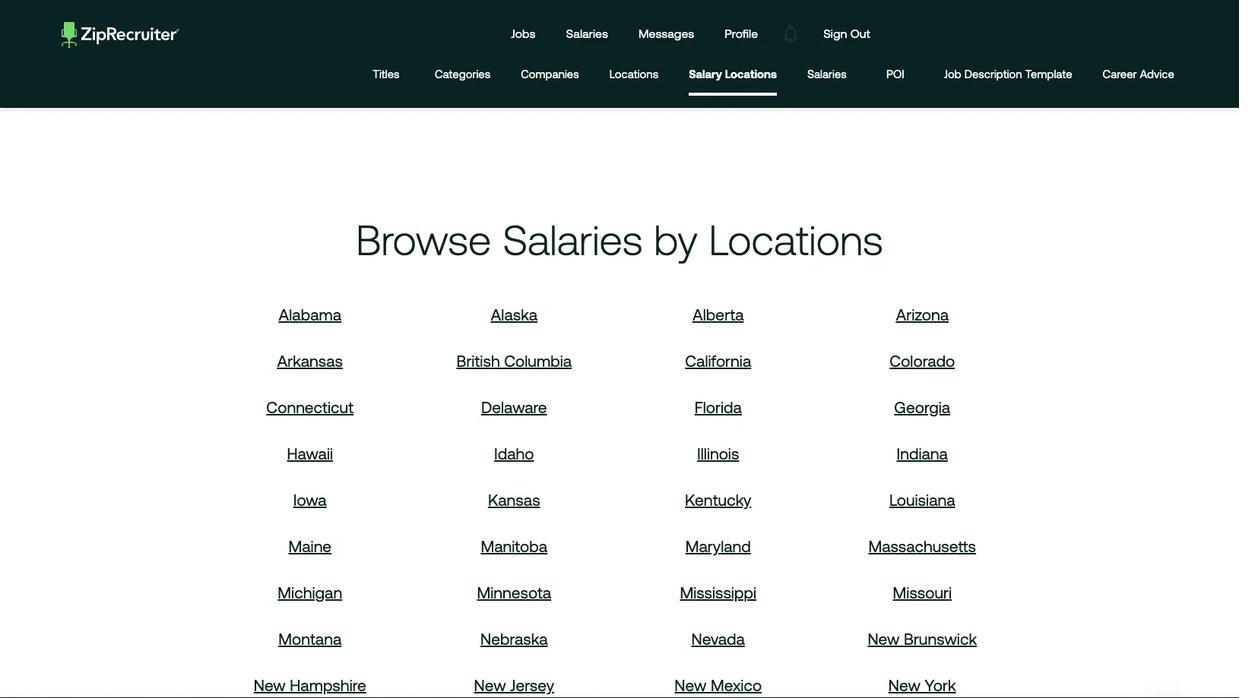 Task type: locate. For each thing, give the bounding box(es) containing it.
missouri link
[[893, 584, 952, 602]]

new left jersey
[[474, 676, 506, 695]]

description
[[965, 68, 1022, 80]]

messages link
[[627, 12, 706, 55]]

new for new jersey
[[474, 676, 506, 695]]

sign out link
[[812, 12, 882, 55]]

new left mexico
[[675, 676, 707, 695]]

new left the brunswick
[[868, 630, 900, 648]]

new left york
[[889, 676, 921, 695]]

michigan link
[[278, 584, 342, 602]]

alabama link
[[279, 305, 341, 324]]

michigan
[[278, 584, 342, 602]]

mexico
[[711, 676, 762, 695]]

alabama
[[279, 305, 341, 324]]

new for new york
[[889, 676, 921, 695]]

kansas link
[[488, 491, 540, 509]]

york
[[925, 676, 956, 695]]

salaries link
[[555, 12, 620, 55], [807, 55, 847, 96]]

hawaii
[[287, 445, 333, 463]]

0 vertical spatial salaries
[[566, 27, 608, 41]]

salaries link down sign
[[807, 55, 847, 96]]

california link
[[685, 352, 751, 370]]

nebraska link
[[480, 630, 548, 648]]

massachusetts link
[[869, 537, 976, 556]]

mississippi link
[[680, 584, 757, 602]]

mississippi
[[680, 584, 757, 602]]

new york link
[[889, 676, 956, 695]]

new
[[868, 630, 900, 648], [254, 676, 286, 695], [474, 676, 506, 695], [675, 676, 707, 695], [889, 676, 921, 695]]

nebraska
[[480, 630, 548, 648]]

job description template
[[944, 68, 1072, 80]]

salaries link up the companies
[[555, 12, 620, 55]]

georgia link
[[894, 398, 951, 416]]

locations link
[[610, 55, 659, 96]]

nevada link
[[692, 630, 745, 648]]

companies link
[[521, 55, 579, 96]]

maine link
[[288, 537, 332, 556]]

jobs link
[[500, 12, 547, 55]]

new hampshire
[[254, 676, 366, 695]]

british columbia link
[[456, 352, 572, 370]]

arkansas link
[[277, 352, 343, 370]]

new mexico
[[675, 676, 762, 695]]

new left hampshire
[[254, 676, 286, 695]]

new brunswick link
[[868, 630, 977, 648]]

georgia
[[894, 398, 951, 416]]

indiana
[[897, 445, 948, 463]]

hampshire
[[290, 676, 366, 695]]

florida
[[695, 398, 742, 416]]

sign out
[[823, 27, 870, 41]]

brunswick
[[904, 630, 977, 648]]

poi link
[[877, 55, 914, 96]]

idaho
[[494, 445, 534, 463]]

1 vertical spatial salaries
[[807, 68, 847, 80]]

maryland link
[[686, 537, 751, 556]]

british columbia
[[456, 352, 572, 370]]

columbia
[[504, 352, 572, 370]]

salaries
[[566, 27, 608, 41], [807, 68, 847, 80], [503, 216, 643, 264]]

kentucky
[[685, 491, 751, 509]]

manitoba link
[[481, 537, 547, 556]]

salary
[[689, 68, 722, 80]]

new brunswick
[[868, 630, 977, 648]]

out
[[851, 27, 870, 41]]

new york
[[889, 676, 956, 695]]

career advice link
[[1103, 55, 1174, 96]]

new hampshire link
[[254, 676, 366, 695]]

poi
[[887, 68, 904, 80]]

nevada
[[692, 630, 745, 648]]



Task type: vqa. For each thing, say whether or not it's contained in the screenshot.


Task type: describe. For each thing, give the bounding box(es) containing it.
messages
[[639, 27, 694, 41]]

kansas
[[488, 491, 540, 509]]

indiana link
[[897, 445, 948, 463]]

new for new brunswick
[[868, 630, 900, 648]]

main element
[[50, 12, 1190, 55]]

hawaii link
[[287, 445, 333, 463]]

new for new hampshire
[[254, 676, 286, 695]]

browse salaries by locations
[[356, 216, 883, 264]]

salaries inside tabs element
[[807, 68, 847, 80]]

manitoba
[[481, 537, 547, 556]]

arizona
[[896, 305, 949, 324]]

illinois
[[697, 445, 739, 463]]

new jersey
[[474, 676, 554, 695]]

titles
[[373, 68, 400, 80]]

alberta link
[[693, 305, 744, 324]]

arkansas
[[277, 352, 343, 370]]

profile
[[725, 27, 758, 41]]

connecticut link
[[266, 398, 354, 416]]

arizona link
[[896, 305, 949, 324]]

connecticut
[[266, 398, 354, 416]]

salary locations link
[[689, 55, 777, 93]]

iowa
[[293, 491, 327, 509]]

new for new mexico
[[675, 676, 707, 695]]

job description template link
[[944, 55, 1072, 96]]

missouri
[[893, 584, 952, 602]]

career advice
[[1103, 68, 1174, 80]]

categories link
[[435, 55, 491, 96]]

job
[[944, 68, 962, 80]]

by
[[654, 216, 698, 264]]

2 vertical spatial salaries
[[503, 216, 643, 264]]

minnesota link
[[477, 584, 551, 602]]

alberta
[[693, 305, 744, 324]]

alaska link
[[491, 305, 538, 324]]

notifications image
[[773, 16, 808, 51]]

colorado link
[[890, 352, 955, 370]]

massachusetts
[[869, 537, 976, 556]]

template
[[1025, 68, 1072, 80]]

louisiana link
[[889, 491, 955, 509]]

montana
[[278, 630, 342, 648]]

titles link
[[368, 55, 404, 96]]

louisiana
[[889, 491, 955, 509]]

new mexico link
[[675, 676, 762, 695]]

ziprecruiter image
[[62, 22, 180, 48]]

sign
[[823, 27, 847, 41]]

browse
[[356, 216, 491, 264]]

florida link
[[695, 398, 742, 416]]

montana link
[[278, 630, 342, 648]]

british
[[456, 352, 500, 370]]

alaska
[[491, 305, 538, 324]]

new jersey link
[[474, 676, 554, 695]]

colorado
[[890, 352, 955, 370]]

minnesota
[[477, 584, 551, 602]]

jobs
[[511, 27, 536, 41]]

advice
[[1140, 68, 1174, 80]]

delaware
[[481, 398, 547, 416]]

iowa link
[[293, 491, 327, 509]]

delaware link
[[481, 398, 547, 416]]

salary locations
[[689, 68, 777, 80]]

salaries inside main 'element'
[[566, 27, 608, 41]]

kentucky link
[[685, 491, 751, 509]]

companies
[[521, 68, 579, 80]]

categories
[[435, 68, 491, 80]]

career
[[1103, 68, 1137, 80]]

idaho link
[[494, 445, 534, 463]]

maryland
[[686, 537, 751, 556]]

0 horizontal spatial salaries link
[[555, 12, 620, 55]]

illinois link
[[697, 445, 739, 463]]

profile link
[[713, 12, 770, 55]]

1 horizontal spatial salaries link
[[807, 55, 847, 96]]

tabs element
[[368, 55, 1190, 96]]



